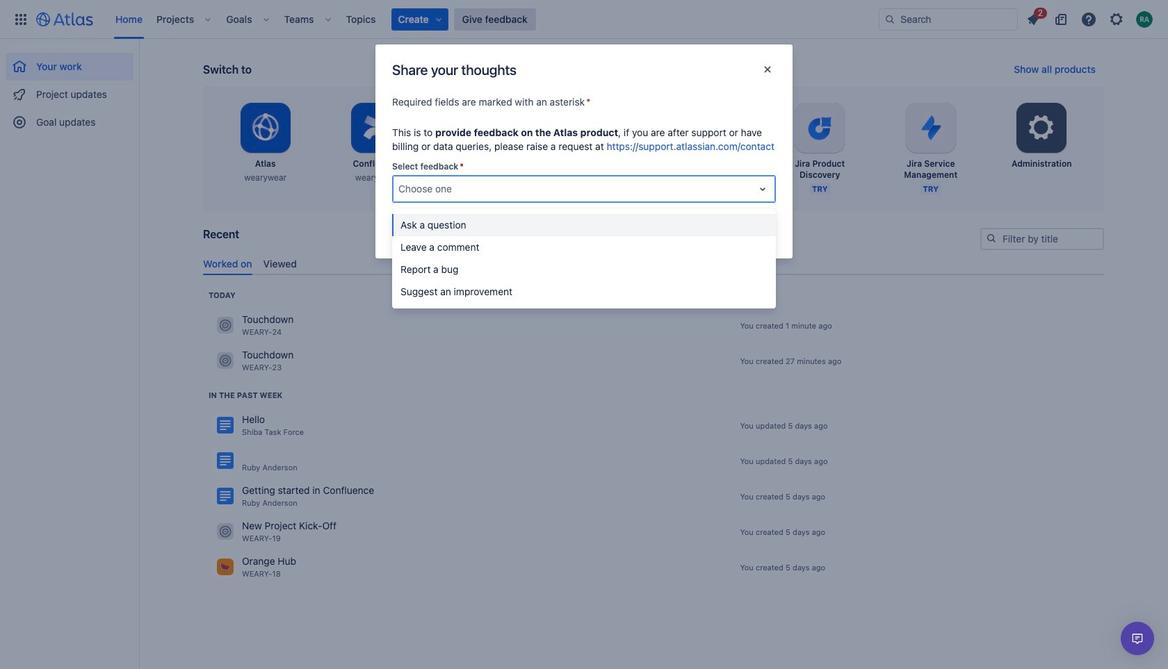 Task type: describe. For each thing, give the bounding box(es) containing it.
Filter by title field
[[982, 230, 1103, 249]]

1 townsquare image from the top
[[217, 353, 234, 370]]

1 confluence image from the top
[[217, 453, 234, 470]]

2 confluence image from the top
[[217, 488, 234, 505]]

close modal image
[[759, 61, 776, 78]]

2 townsquare image from the top
[[217, 524, 234, 541]]

top element
[[8, 0, 879, 39]]

1 townsquare image from the top
[[217, 317, 234, 334]]



Task type: locate. For each thing, give the bounding box(es) containing it.
open image
[[755, 181, 771, 198]]

confluence image
[[217, 418, 234, 434]]

group
[[6, 39, 134, 140]]

search image
[[885, 14, 896, 25]]

1 vertical spatial heading
[[209, 390, 283, 401]]

Search field
[[879, 8, 1018, 30]]

0 vertical spatial heading
[[209, 290, 236, 301]]

banner
[[0, 0, 1168, 39]]

open intercom messenger image
[[1129, 631, 1146, 647]]

None search field
[[879, 8, 1018, 30]]

townsquare image
[[217, 353, 234, 370], [217, 559, 234, 576]]

0 vertical spatial townsquare image
[[217, 353, 234, 370]]

0 vertical spatial confluence image
[[217, 453, 234, 470]]

help image
[[1081, 11, 1097, 27]]

0 vertical spatial townsquare image
[[217, 317, 234, 334]]

1 vertical spatial confluence image
[[217, 488, 234, 505]]

search image
[[986, 233, 997, 244]]

2 heading from the top
[[209, 390, 283, 401]]

settings image
[[1025, 111, 1059, 145]]

tab list
[[198, 252, 1110, 275]]

heading
[[209, 290, 236, 301], [209, 390, 283, 401]]

confluence image
[[217, 453, 234, 470], [217, 488, 234, 505]]

None text field
[[399, 182, 401, 196]]

1 vertical spatial townsquare image
[[217, 559, 234, 576]]

1 vertical spatial townsquare image
[[217, 524, 234, 541]]

townsquare image
[[217, 317, 234, 334], [217, 524, 234, 541]]

2 townsquare image from the top
[[217, 559, 234, 576]]

1 heading from the top
[[209, 290, 236, 301]]



Task type: vqa. For each thing, say whether or not it's contained in the screenshot.
Following Icon
no



